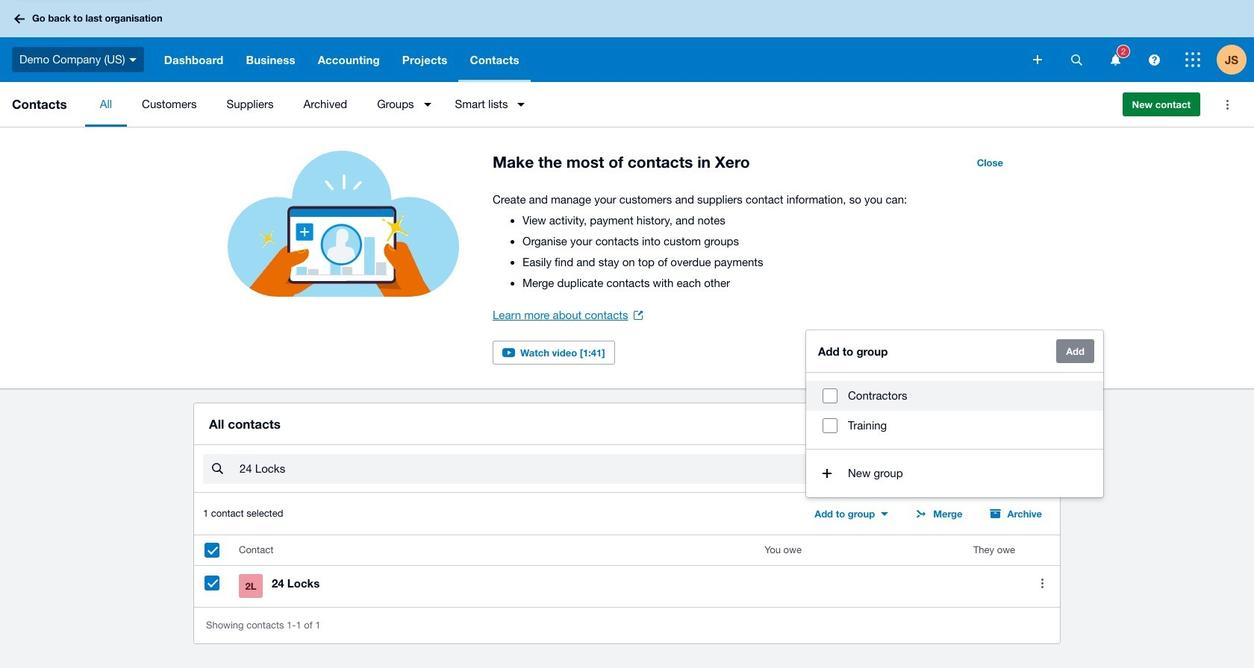 Task type: vqa. For each thing, say whether or not it's contained in the screenshot.
banner
yes



Task type: locate. For each thing, give the bounding box(es) containing it.
svg image
[[1071, 54, 1082, 65], [1149, 54, 1160, 65], [1033, 55, 1042, 64]]

list box
[[806, 373, 1103, 450]]

svg image
[[14, 14, 25, 24], [1185, 52, 1200, 67], [1110, 54, 1120, 65], [129, 58, 136, 62]]

actions menu image
[[1212, 90, 1242, 119]]

menu
[[85, 82, 1110, 127]]

banner
[[0, 0, 1254, 82]]

contact list table element
[[194, 536, 1060, 608]]

group
[[806, 331, 1103, 498]]



Task type: describe. For each thing, give the bounding box(es) containing it.
Search for a contact field
[[238, 456, 941, 484]]

2 horizontal spatial svg image
[[1149, 54, 1160, 65]]

0 horizontal spatial svg image
[[1033, 55, 1042, 64]]

1 horizontal spatial svg image
[[1071, 54, 1082, 65]]

more row options image
[[1027, 569, 1057, 599]]



